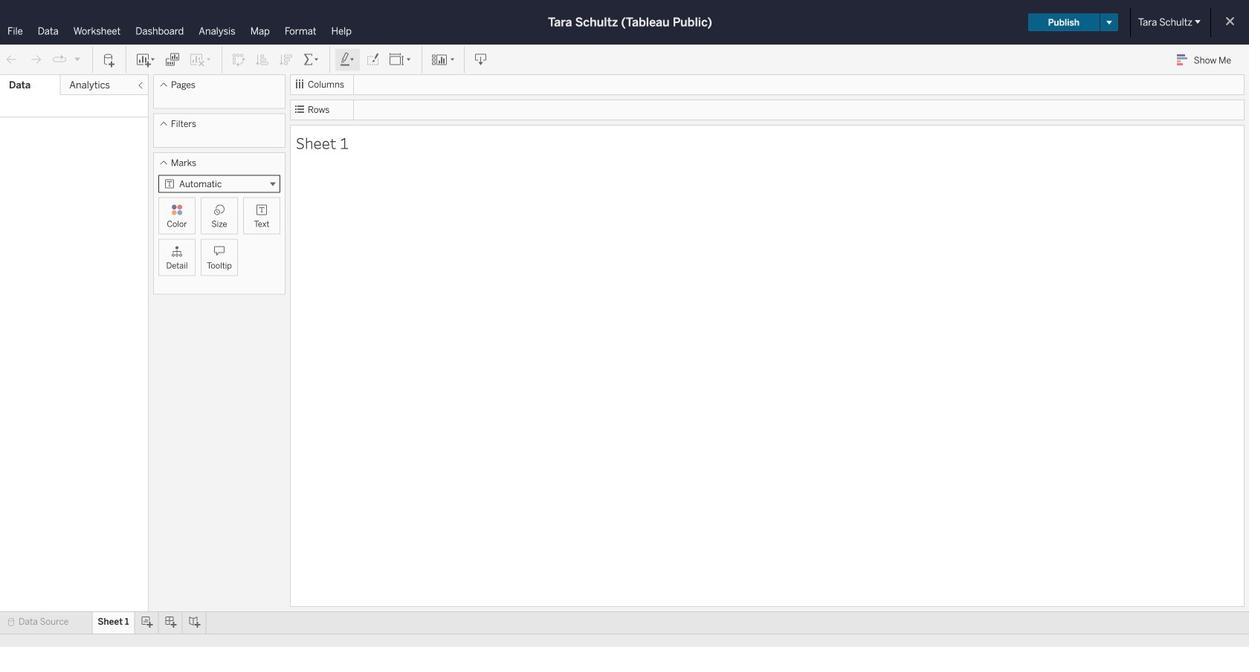 Task type: describe. For each thing, give the bounding box(es) containing it.
undo image
[[4, 52, 19, 67]]

replay animation image
[[52, 52, 67, 67]]

collapse image
[[136, 81, 145, 90]]

totals image
[[303, 52, 320, 67]]

redo image
[[28, 52, 43, 67]]

clear sheet image
[[189, 52, 213, 67]]

format workbook image
[[365, 52, 380, 67]]

fit image
[[389, 52, 413, 67]]

download image
[[474, 52, 488, 67]]

sort descending image
[[279, 52, 294, 67]]



Task type: vqa. For each thing, say whether or not it's contained in the screenshot.
Swap Rows and Columns icon
yes



Task type: locate. For each thing, give the bounding box(es) containing it.
sort ascending image
[[255, 52, 270, 67]]

replay animation image
[[73, 54, 82, 63]]

new worksheet image
[[135, 52, 156, 67]]

new data source image
[[102, 52, 117, 67]]

duplicate image
[[165, 52, 180, 67]]

show/hide cards image
[[431, 52, 455, 67]]

highlight image
[[339, 52, 356, 67]]

swap rows and columns image
[[231, 52, 246, 67]]



